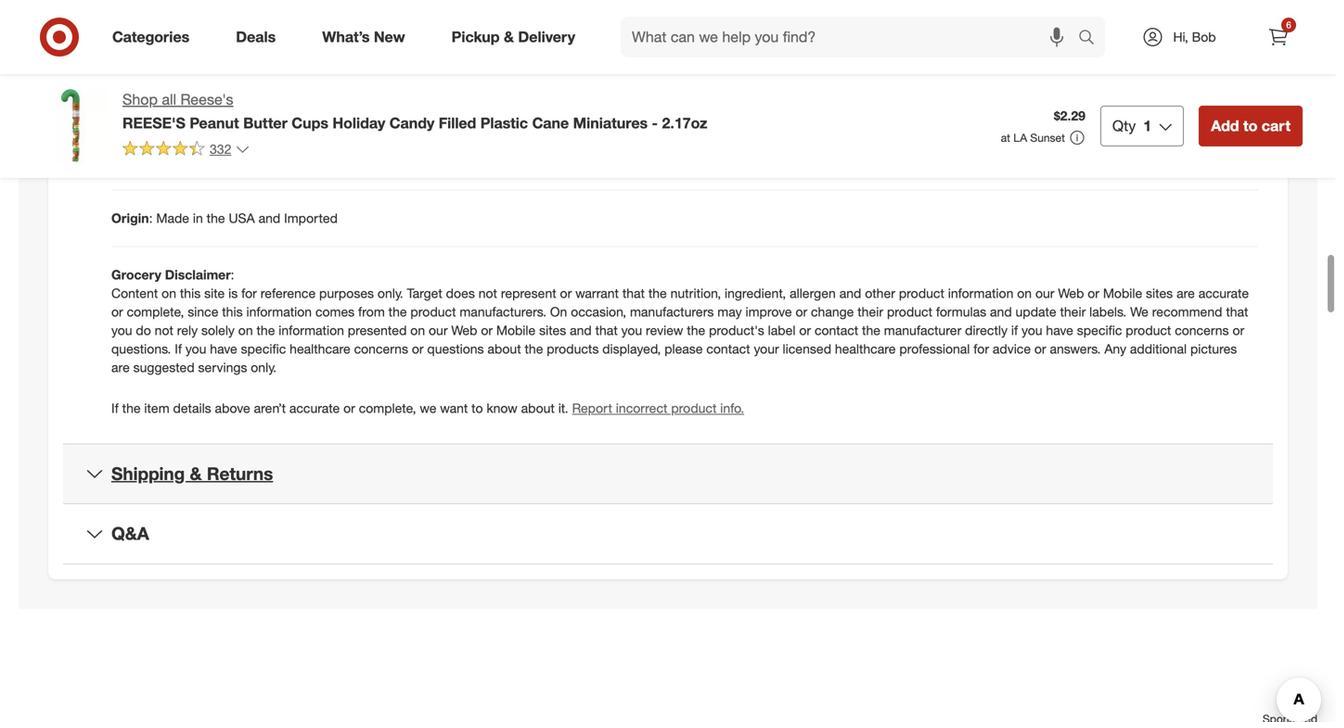 Task type: locate. For each thing, give the bounding box(es) containing it.
manufacturers.
[[460, 304, 547, 320]]

that right warrant
[[622, 285, 645, 301]]

web up answers.
[[1058, 285, 1084, 301]]

1 vertical spatial our
[[429, 322, 448, 338]]

0 horizontal spatial accurate
[[289, 400, 340, 416]]

0 horizontal spatial &
[[190, 463, 202, 485]]

the up "please"
[[687, 322, 705, 338]]

at
[[1001, 131, 1010, 145]]

2 vertical spatial that
[[595, 322, 618, 338]]

1 horizontal spatial to
[[1243, 117, 1258, 135]]

tcin
[[111, 40, 142, 56]]

0 horizontal spatial mobile
[[496, 322, 536, 338]]

contact
[[815, 322, 858, 338], [706, 341, 750, 357]]

1 vertical spatial about
[[521, 400, 555, 416]]

you
[[111, 322, 132, 338], [621, 322, 642, 338], [1022, 322, 1042, 338], [185, 341, 206, 357]]

1 horizontal spatial healthcare
[[835, 341, 896, 357]]

and right usa
[[258, 210, 280, 226]]

are
[[1177, 285, 1195, 301], [111, 359, 130, 376]]

questions
[[427, 341, 484, 357]]

1 vertical spatial not
[[155, 322, 173, 338]]

report
[[572, 400, 612, 416]]

their down other
[[858, 304, 883, 320]]

cups
[[292, 114, 328, 132]]

What can we help you find? suggestions appear below search field
[[621, 17, 1083, 58]]

0 vertical spatial to
[[1243, 117, 1258, 135]]

1 vertical spatial complete,
[[359, 400, 416, 416]]

sites
[[1146, 285, 1173, 301], [539, 322, 566, 338]]

the right in
[[207, 210, 225, 226]]

1 horizontal spatial contact
[[815, 322, 858, 338]]

1 horizontal spatial &
[[504, 28, 514, 46]]

or down "manufacturers."
[[481, 322, 493, 338]]

2 horizontal spatial that
[[1226, 304, 1248, 320]]

complete,
[[127, 304, 184, 320], [359, 400, 416, 416]]

only. right servings
[[251, 359, 276, 376]]

item
[[111, 153, 139, 170]]

on
[[162, 285, 176, 301], [1017, 285, 1032, 301], [238, 322, 253, 338], [410, 322, 425, 338]]

1 horizontal spatial mobile
[[1103, 285, 1142, 301]]

their left labels.
[[1060, 304, 1086, 320]]

healthcare down "change"
[[835, 341, 896, 357]]

1 horizontal spatial sites
[[1146, 285, 1173, 301]]

1 vertical spatial accurate
[[289, 400, 340, 416]]

or right advice
[[1034, 341, 1046, 357]]

0 vertical spatial about
[[488, 341, 521, 357]]

0 horizontal spatial are
[[111, 359, 130, 376]]

1 their from the left
[[858, 304, 883, 320]]

& for pickup
[[504, 28, 514, 46]]

add to cart button
[[1199, 106, 1303, 147]]

: up reese's
[[139, 97, 143, 113]]

& right the pickup
[[504, 28, 514, 46]]

to right the add
[[1243, 117, 1258, 135]]

contact down product's
[[706, 341, 750, 357]]

origin : made in the usa and imported
[[111, 210, 338, 226]]

0 vertical spatial our
[[1035, 285, 1054, 301]]

complete, up do
[[127, 304, 184, 320]]

add to cart
[[1211, 117, 1291, 135]]

for
[[241, 285, 257, 301], [974, 341, 989, 357]]

1 horizontal spatial have
[[1046, 322, 1073, 338]]

332 link
[[122, 140, 250, 161]]

0 vertical spatial specific
[[1077, 322, 1122, 338]]

deals link
[[220, 17, 299, 58]]

returns
[[207, 463, 273, 485]]

questions.
[[111, 341, 171, 357]]

2 healthcare from the left
[[835, 341, 896, 357]]

you right if
[[1022, 322, 1042, 338]]

information down comes
[[279, 322, 344, 338]]

0 vertical spatial not
[[479, 285, 497, 301]]

0 horizontal spatial our
[[429, 322, 448, 338]]

& for shipping
[[190, 463, 202, 485]]

1 healthcare from the left
[[290, 341, 350, 357]]

categories
[[112, 28, 189, 46]]

if
[[175, 341, 182, 357], [111, 400, 119, 416]]

0 vertical spatial if
[[175, 341, 182, 357]]

complete, inside grocery disclaimer : content on this site is for reference purposes only.  target does not represent or warrant that the nutrition, ingredient, allergen and other product information on our web or mobile sites are accurate or complete, since this information comes from the product manufacturers.  on occasion, manufacturers may improve or change their product formulas and update their labels.  we recommend that you do not rely solely on the information presented on our web or mobile sites and that you review the product's label or contact the manufacturer directly if you have specific product concerns or questions.  if you have specific healthcare concerns or questions about the products displayed, please contact your licensed healthcare professional for advice or answers.  any additional pictures are suggested servings only.
[[127, 304, 184, 320]]

q&a
[[111, 523, 149, 545]]

1 horizontal spatial for
[[974, 341, 989, 357]]

about down "manufacturers."
[[488, 341, 521, 357]]

specific up servings
[[241, 341, 286, 357]]

reese's
[[122, 114, 185, 132]]

0 horizontal spatial not
[[155, 322, 173, 338]]

0 vertical spatial are
[[1177, 285, 1195, 301]]

accurate up the recommend
[[1199, 285, 1249, 301]]

0 horizontal spatial their
[[858, 304, 883, 320]]

licensed
[[783, 341, 831, 357]]

1 vertical spatial to
[[472, 400, 483, 416]]

for down directly
[[974, 341, 989, 357]]

accurate right the aren't
[[289, 400, 340, 416]]

not
[[479, 285, 497, 301], [155, 322, 173, 338]]

1 vertical spatial contact
[[706, 341, 750, 357]]

sites up we
[[1146, 285, 1173, 301]]

search
[[1070, 30, 1114, 48]]

if down rely
[[175, 341, 182, 357]]

qty
[[1112, 117, 1136, 135]]

number
[[142, 153, 192, 170]]

0 vertical spatial &
[[504, 28, 514, 46]]

on down target
[[410, 322, 425, 338]]

we
[[420, 400, 436, 416]]

solely
[[201, 322, 235, 338]]

for right is
[[241, 285, 257, 301]]

mobile up labels.
[[1103, 285, 1142, 301]]

their
[[858, 304, 883, 320], [1060, 304, 1086, 320]]

0 vertical spatial accurate
[[1199, 285, 1249, 301]]

at la sunset
[[1001, 131, 1065, 145]]

servings
[[198, 359, 247, 376]]

1 horizontal spatial specific
[[1077, 322, 1122, 338]]

products
[[547, 341, 599, 357]]

other
[[865, 285, 895, 301]]

specific
[[1077, 322, 1122, 338], [241, 341, 286, 357]]

upc
[[111, 97, 139, 113]]

is
[[228, 285, 238, 301]]

that down occasion,
[[595, 322, 618, 338]]

or up "pictures"
[[1233, 322, 1244, 338]]

0 vertical spatial that
[[622, 285, 645, 301]]

on
[[550, 304, 567, 320]]

: up is
[[231, 267, 234, 283]]

1 horizontal spatial accurate
[[1199, 285, 1249, 301]]

information
[[948, 285, 1014, 301], [246, 304, 312, 320], [279, 322, 344, 338]]

concerns
[[1175, 322, 1229, 338], [354, 341, 408, 357]]

0 horizontal spatial healthcare
[[290, 341, 350, 357]]

& inside dropdown button
[[190, 463, 202, 485]]

not right do
[[155, 322, 173, 338]]

the
[[207, 210, 225, 226], [648, 285, 667, 301], [388, 304, 407, 320], [257, 322, 275, 338], [687, 322, 705, 338], [862, 322, 880, 338], [525, 341, 543, 357], [122, 400, 141, 416]]

and up products
[[570, 322, 592, 338]]

any
[[1104, 341, 1126, 357]]

specific down labels.
[[1077, 322, 1122, 338]]

about left the "it."
[[521, 400, 555, 416]]

complete, left we
[[359, 400, 416, 416]]

: left 80195428
[[142, 40, 146, 56]]

0 vertical spatial mobile
[[1103, 285, 1142, 301]]

you up the displayed,
[[621, 322, 642, 338]]

1 horizontal spatial only.
[[378, 285, 403, 301]]

information down reference
[[246, 304, 312, 320]]

concerns up "pictures"
[[1175, 322, 1229, 338]]

from
[[358, 304, 385, 320]]

0 vertical spatial for
[[241, 285, 257, 301]]

on right solely
[[238, 322, 253, 338]]

have up servings
[[210, 341, 237, 357]]

1 horizontal spatial are
[[1177, 285, 1195, 301]]

& left returns
[[190, 463, 202, 485]]

sites down on
[[539, 322, 566, 338]]

new
[[374, 28, 405, 46]]

0 vertical spatial information
[[948, 285, 1014, 301]]

1 horizontal spatial if
[[175, 341, 182, 357]]

you left do
[[111, 322, 132, 338]]

1 horizontal spatial our
[[1035, 285, 1054, 301]]

pictures
[[1190, 341, 1237, 357]]

web up questions
[[451, 322, 477, 338]]

to right want
[[472, 400, 483, 416]]

have up answers.
[[1046, 322, 1073, 338]]

that
[[622, 285, 645, 301], [1226, 304, 1248, 320], [595, 322, 618, 338]]

contact down "change"
[[815, 322, 858, 338]]

: left made
[[149, 210, 153, 226]]

peanut
[[190, 114, 239, 132]]

0 horizontal spatial web
[[451, 322, 477, 338]]

or down 'allergen'
[[796, 304, 807, 320]]

usa
[[229, 210, 255, 226]]

this down is
[[222, 304, 243, 320]]

only. up from
[[378, 285, 403, 301]]

1 horizontal spatial their
[[1060, 304, 1086, 320]]

that up "pictures"
[[1226, 304, 1248, 320]]

search button
[[1070, 17, 1114, 61]]

butter
[[243, 114, 287, 132]]

1 vertical spatial sites
[[539, 322, 566, 338]]

region
[[19, 639, 1318, 723]]

mobile down "manufacturers."
[[496, 322, 536, 338]]

0 horizontal spatial for
[[241, 285, 257, 301]]

information up formulas
[[948, 285, 1014, 301]]

the down other
[[862, 322, 880, 338]]

1 vertical spatial web
[[451, 322, 477, 338]]

directly
[[965, 322, 1008, 338]]

mobile
[[1103, 285, 1142, 301], [496, 322, 536, 338]]

1 vertical spatial concerns
[[354, 341, 408, 357]]

on right the content
[[162, 285, 176, 301]]

healthcare
[[290, 341, 350, 357], [835, 341, 896, 357]]

0 horizontal spatial this
[[180, 285, 201, 301]]

if left item
[[111, 400, 119, 416]]

1 vertical spatial are
[[111, 359, 130, 376]]

the left products
[[525, 341, 543, 357]]

1 vertical spatial this
[[222, 304, 243, 320]]

displayed,
[[602, 341, 661, 357]]

image of reese's peanut butter cups holiday candy filled plastic cane miniatures - 2.17oz image
[[33, 89, 108, 163]]

or left questions
[[412, 341, 424, 357]]

report incorrect product info. button
[[572, 399, 744, 418]]

:
[[142, 40, 146, 56], [139, 97, 143, 113], [149, 210, 153, 226], [231, 267, 234, 283]]

1 horizontal spatial web
[[1058, 285, 1084, 301]]

our
[[1035, 285, 1054, 301], [429, 322, 448, 338]]

info.
[[720, 400, 744, 416]]

healthcare down comes
[[290, 341, 350, 357]]

0 horizontal spatial only.
[[251, 359, 276, 376]]

: for tcin
[[142, 40, 146, 56]]

0 horizontal spatial sites
[[539, 322, 566, 338]]

product
[[899, 285, 944, 301], [411, 304, 456, 320], [887, 304, 932, 320], [1126, 322, 1171, 338], [671, 400, 717, 416]]

0 horizontal spatial have
[[210, 341, 237, 357]]

are down questions.
[[111, 359, 130, 376]]

target
[[407, 285, 442, 301]]

are up the recommend
[[1177, 285, 1195, 301]]

0 horizontal spatial concerns
[[354, 341, 408, 357]]

1 vertical spatial &
[[190, 463, 202, 485]]

cart
[[1262, 117, 1291, 135]]

concerns down presented
[[354, 341, 408, 357]]

0 horizontal spatial complete,
[[127, 304, 184, 320]]

accurate inside grocery disclaimer : content on this site is for reference purposes only.  target does not represent or warrant that the nutrition, ingredient, allergen and other product information on our web or mobile sites are accurate or complete, since this information comes from the product manufacturers.  on occasion, manufacturers may improve or change their product formulas and update their labels.  we recommend that you do not rely solely on the information presented on our web or mobile sites and that you review the product's label or contact the manufacturer directly if you have specific product concerns or questions.  if you have specific healthcare concerns or questions about the products displayed, please contact your licensed healthcare professional for advice or answers.  any additional pictures are suggested servings only.
[[1199, 285, 1249, 301]]

candy
[[389, 114, 435, 132]]

5740
[[288, 153, 317, 170]]

&
[[504, 28, 514, 46], [190, 463, 202, 485]]

this
[[180, 285, 201, 301], [222, 304, 243, 320]]

0 vertical spatial complete,
[[127, 304, 184, 320]]

1 horizontal spatial concerns
[[1175, 322, 1229, 338]]

not up "manufacturers."
[[479, 285, 497, 301]]

0 horizontal spatial specific
[[241, 341, 286, 357]]

our up questions
[[429, 322, 448, 338]]

1 horizontal spatial that
[[622, 285, 645, 301]]

1 vertical spatial only.
[[251, 359, 276, 376]]

this down disclaimer
[[180, 285, 201, 301]]

review
[[646, 322, 683, 338]]

reese's
[[180, 90, 233, 109]]

filled
[[439, 114, 476, 132]]

our up update
[[1035, 285, 1054, 301]]

1 vertical spatial if
[[111, 400, 119, 416]]

above
[[215, 400, 250, 416]]

2 vertical spatial information
[[279, 322, 344, 338]]

ingredient,
[[725, 285, 786, 301]]



Task type: describe. For each thing, give the bounding box(es) containing it.
warrant
[[575, 285, 619, 301]]

pickup & delivery
[[452, 28, 575, 46]]

or up on
[[560, 285, 572, 301]]

recommend
[[1152, 304, 1222, 320]]

about inside grocery disclaimer : content on this site is for reference purposes only.  target does not represent or warrant that the nutrition, ingredient, allergen and other product information on our web or mobile sites are accurate or complete, since this information comes from the product manufacturers.  on occasion, manufacturers may improve or change their product formulas and update their labels.  we recommend that you do not rely solely on the information presented on our web or mobile sites and that you review the product's label or contact the manufacturer directly if you have specific product concerns or questions.  if you have specific healthcare concerns or questions about the products displayed, please contact your licensed healthcare professional for advice or answers.  any additional pictures are suggested servings only.
[[488, 341, 521, 357]]

suggested
[[133, 359, 195, 376]]

and up "change"
[[839, 285, 861, 301]]

if inside grocery disclaimer : content on this site is for reference purposes only.  target does not represent or warrant that the nutrition, ingredient, allergen and other product information on our web or mobile sites are accurate or complete, since this information comes from the product manufacturers.  on occasion, manufacturers may improve or change their product formulas and update their labels.  we recommend that you do not rely solely on the information presented on our web or mobile sites and that you review the product's label or contact the manufacturer directly if you have specific product concerns or questions.  if you have specific healthcare concerns or questions about the products displayed, please contact your licensed healthcare professional for advice or answers.  any additional pictures are suggested servings only.
[[175, 341, 182, 357]]

if the item details above aren't accurate or complete, we want to know about it. report incorrect product info.
[[111, 400, 744, 416]]

to inside button
[[1243, 117, 1258, 135]]

please
[[665, 341, 703, 357]]

055-
[[242, 153, 269, 170]]

0 vertical spatial concerns
[[1175, 322, 1229, 338]]

advice
[[993, 341, 1031, 357]]

what's new link
[[306, 17, 428, 58]]

change
[[811, 304, 854, 320]]

the right from
[[388, 304, 407, 320]]

shipping
[[111, 463, 185, 485]]

improve
[[746, 304, 792, 320]]

1 horizontal spatial this
[[222, 304, 243, 320]]

item number (dpci) 055-03-5740
[[111, 153, 317, 170]]

2 their from the left
[[1060, 304, 1086, 320]]

0 horizontal spatial contact
[[706, 341, 750, 357]]

comes
[[315, 304, 355, 320]]

: for origin
[[149, 210, 153, 226]]

it.
[[558, 400, 569, 416]]

6 link
[[1258, 17, 1299, 58]]

and up if
[[990, 304, 1012, 320]]

reference
[[260, 285, 316, 301]]

product's
[[709, 322, 764, 338]]

la
[[1013, 131, 1027, 145]]

the up manufacturers
[[648, 285, 667, 301]]

additional
[[1130, 341, 1187, 357]]

what's new
[[322, 28, 405, 46]]

2.17oz
[[662, 114, 707, 132]]

aren't
[[254, 400, 286, 416]]

0 vertical spatial only.
[[378, 285, 403, 301]]

imported
[[284, 210, 338, 226]]

or down the content
[[111, 304, 123, 320]]

the down reference
[[257, 322, 275, 338]]

all
[[162, 90, 176, 109]]

bob
[[1192, 29, 1216, 45]]

0 vertical spatial have
[[1046, 322, 1073, 338]]

manufacturer
[[884, 322, 962, 338]]

since
[[188, 304, 218, 320]]

0 vertical spatial sites
[[1146, 285, 1173, 301]]

represent
[[501, 285, 556, 301]]

shop
[[122, 90, 158, 109]]

0 horizontal spatial to
[[472, 400, 483, 416]]

deals
[[236, 28, 276, 46]]

know
[[487, 400, 517, 416]]

presented
[[348, 322, 407, 338]]

$2.29
[[1054, 108, 1086, 124]]

: inside grocery disclaimer : content on this site is for reference purposes only.  target does not represent or warrant that the nutrition, ingredient, allergen and other product information on our web or mobile sites are accurate or complete, since this information comes from the product manufacturers.  on occasion, manufacturers may improve or change their product formulas and update their labels.  we recommend that you do not rely solely on the information presented on our web or mobile sites and that you review the product's label or contact the manufacturer directly if you have specific product concerns or questions.  if you have specific healthcare concerns or questions about the products displayed, please contact your licensed healthcare professional for advice or answers.  any additional pictures are suggested servings only.
[[231, 267, 234, 283]]

03-
[[269, 153, 288, 170]]

add
[[1211, 117, 1239, 135]]

1 vertical spatial that
[[1226, 304, 1248, 320]]

upc : 034000937226
[[111, 97, 233, 113]]

plastic
[[480, 114, 528, 132]]

delivery
[[518, 28, 575, 46]]

holiday
[[333, 114, 385, 132]]

or up labels.
[[1088, 285, 1099, 301]]

answers.
[[1050, 341, 1101, 357]]

the left item
[[122, 400, 141, 416]]

grocery
[[111, 267, 161, 283]]

occasion,
[[571, 304, 626, 320]]

you down rely
[[185, 341, 206, 357]]

categories link
[[96, 17, 213, 58]]

0 horizontal spatial if
[[111, 400, 119, 416]]

cane
[[532, 114, 569, 132]]

tcin : 80195428
[[111, 40, 207, 56]]

1 vertical spatial mobile
[[496, 322, 536, 338]]

hi,
[[1173, 29, 1188, 45]]

-
[[652, 114, 658, 132]]

shipping & returns button
[[63, 445, 1273, 504]]

manufacturers
[[630, 304, 714, 320]]

labels.
[[1089, 304, 1127, 320]]

grocery disclaimer : content on this site is for reference purposes only.  target does not represent or warrant that the nutrition, ingredient, allergen and other product information on our web or mobile sites are accurate or complete, since this information comes from the product manufacturers.  on occasion, manufacturers may improve or change their product formulas and update their labels.  we recommend that you do not rely solely on the information presented on our web or mobile sites and that you review the product's label or contact the manufacturer directly if you have specific product concerns or questions.  if you have specific healthcare concerns or questions about the products displayed, please contact your licensed healthcare professional for advice or answers.  any additional pictures are suggested servings only.
[[111, 267, 1249, 376]]

1 vertical spatial have
[[210, 341, 237, 357]]

0 vertical spatial web
[[1058, 285, 1084, 301]]

do
[[136, 322, 151, 338]]

1 vertical spatial information
[[246, 304, 312, 320]]

or up licensed
[[799, 322, 811, 338]]

origin
[[111, 210, 149, 226]]

may
[[718, 304, 742, 320]]

we
[[1130, 304, 1149, 320]]

pickup & delivery link
[[436, 17, 599, 58]]

80195428
[[149, 40, 207, 56]]

1 horizontal spatial not
[[479, 285, 497, 301]]

0 vertical spatial this
[[180, 285, 201, 301]]

1 vertical spatial for
[[974, 341, 989, 357]]

1
[[1143, 117, 1152, 135]]

if
[[1011, 322, 1018, 338]]

034000937226
[[146, 97, 233, 113]]

want
[[440, 400, 468, 416]]

disclaimer
[[165, 267, 231, 283]]

allergen
[[790, 285, 836, 301]]

1 vertical spatial specific
[[241, 341, 286, 357]]

shipping & returns
[[111, 463, 273, 485]]

label
[[768, 322, 796, 338]]

0 horizontal spatial that
[[595, 322, 618, 338]]

q&a button
[[63, 505, 1273, 564]]

or left we
[[343, 400, 355, 416]]

site
[[204, 285, 225, 301]]

0 vertical spatial contact
[[815, 322, 858, 338]]

content
[[111, 285, 158, 301]]

: for upc
[[139, 97, 143, 113]]

hi, bob
[[1173, 29, 1216, 45]]

1 horizontal spatial complete,
[[359, 400, 416, 416]]

on up update
[[1017, 285, 1032, 301]]

pickup
[[452, 28, 500, 46]]



Task type: vqa. For each thing, say whether or not it's contained in the screenshot.


